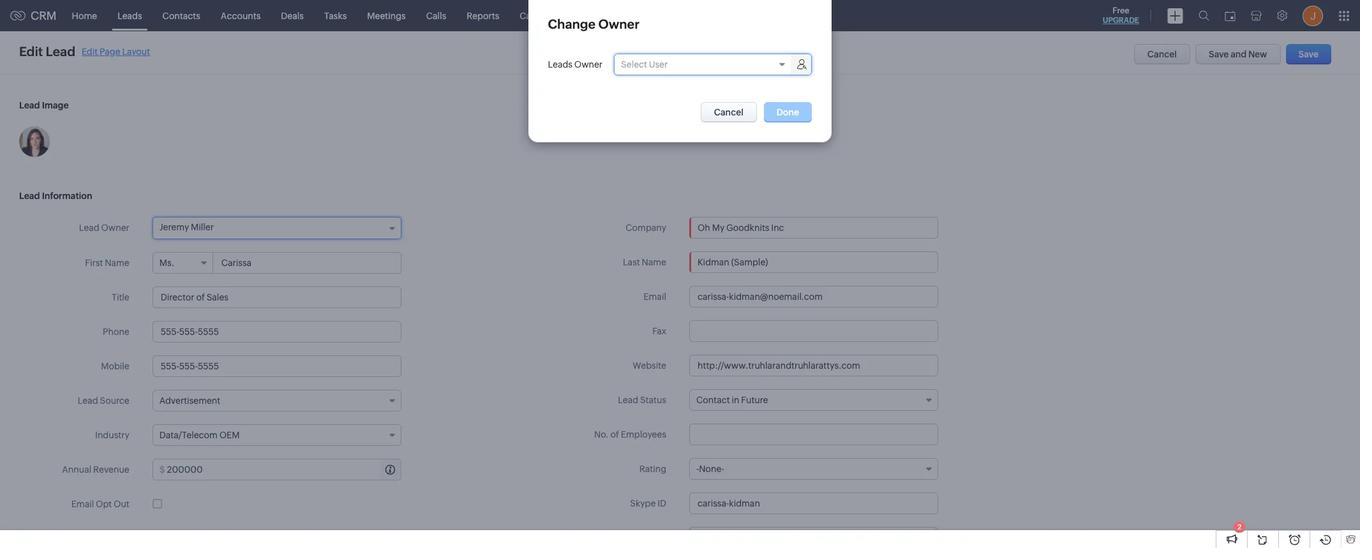 Task type: describe. For each thing, give the bounding box(es) containing it.
website
[[633, 361, 667, 371]]

out
[[114, 499, 129, 509]]

secondary
[[597, 533, 642, 543]]

search image
[[1199, 10, 1210, 21]]

save for save
[[1299, 49, 1319, 59]]

skype
[[630, 499, 656, 509]]

Select User field
[[615, 54, 811, 75]]

profile element
[[1295, 0, 1331, 31]]

first
[[85, 258, 103, 268]]

save and new button
[[1196, 44, 1281, 64]]

save and new
[[1209, 49, 1268, 59]]

jeremy miller
[[159, 222, 214, 232]]

industry
[[95, 430, 129, 441]]

change owner
[[548, 17, 640, 31]]

jeremy
[[159, 222, 189, 232]]

1 horizontal spatial cancel
[[1148, 49, 1177, 59]]

id
[[658, 499, 667, 509]]

edit lead edit page layout
[[19, 44, 150, 59]]

free
[[1113, 6, 1130, 15]]

2 vertical spatial email
[[644, 533, 667, 543]]

accounts link
[[211, 0, 271, 31]]

owner for leads owner
[[574, 59, 603, 70]]

free upgrade
[[1103, 6, 1140, 25]]

owner for lead owner
[[101, 223, 129, 233]]

status
[[640, 395, 667, 405]]

name for last name
[[642, 257, 667, 268]]

lead image
[[19, 100, 69, 110]]

lead for lead source
[[78, 396, 98, 406]]

layout
[[122, 46, 150, 57]]

annual revenue
[[62, 465, 129, 475]]

leads link
[[107, 0, 152, 31]]

image
[[42, 100, 69, 110]]

select
[[621, 59, 647, 70]]

deals link
[[271, 0, 314, 31]]

no. of employees
[[594, 430, 667, 440]]

source
[[100, 396, 129, 406]]

revenue
[[93, 465, 129, 475]]

reports link
[[457, 0, 510, 31]]

contacts link
[[152, 0, 211, 31]]

and
[[1231, 49, 1247, 59]]

email opt out
[[71, 499, 129, 509]]

title
[[112, 292, 129, 303]]

leads for leads
[[118, 11, 142, 21]]

phone
[[103, 327, 129, 337]]

documents link
[[578, 0, 646, 31]]

calendar image
[[1225, 11, 1236, 21]]

calls link
[[416, 0, 457, 31]]

lead information
[[19, 191, 92, 201]]

rating
[[639, 464, 667, 474]]

0 vertical spatial cancel button
[[1134, 44, 1191, 64]]

select user
[[621, 59, 668, 70]]

home link
[[62, 0, 107, 31]]

calls
[[426, 11, 446, 21]]

tasks link
[[314, 0, 357, 31]]

email for email opt out
[[71, 499, 94, 509]]

company
[[626, 223, 667, 233]]

change
[[548, 17, 596, 31]]

crm
[[31, 9, 57, 22]]

upgrade
[[1103, 16, 1140, 25]]

save button
[[1286, 44, 1332, 64]]

search element
[[1191, 0, 1217, 31]]

skype id
[[630, 499, 667, 509]]

meetings link
[[357, 0, 416, 31]]

0 horizontal spatial edit
[[19, 44, 43, 59]]

lead for lead image
[[19, 100, 40, 110]]

contacts
[[163, 11, 200, 21]]



Task type: locate. For each thing, give the bounding box(es) containing it.
save inside button
[[1299, 49, 1319, 59]]

0 vertical spatial cancel
[[1148, 49, 1177, 59]]

accounts
[[221, 11, 261, 21]]

campaigns
[[520, 11, 567, 21]]

cancel down select user field
[[714, 107, 744, 117]]

information
[[42, 191, 92, 201]]

owner down change owner
[[574, 59, 603, 70]]

deals
[[281, 11, 304, 21]]

lead down crm
[[46, 44, 75, 59]]

owner
[[599, 17, 640, 31], [574, 59, 603, 70], [101, 223, 129, 233]]

opt
[[96, 499, 112, 509]]

lead source
[[78, 396, 129, 406]]

cancel button
[[1134, 44, 1191, 64], [701, 102, 757, 123]]

lead for lead status
[[618, 395, 638, 405]]

0 horizontal spatial leads
[[118, 11, 142, 21]]

new
[[1249, 49, 1268, 59]]

lead left the source
[[78, 396, 98, 406]]

2
[[1238, 524, 1242, 531]]

leads down change
[[548, 59, 573, 70]]

last name
[[623, 257, 667, 268]]

home
[[72, 11, 97, 21]]

email left opt on the bottom
[[71, 499, 94, 509]]

cancel
[[1148, 49, 1177, 59], [714, 107, 744, 117]]

owner up select
[[599, 17, 640, 31]]

1 vertical spatial cancel button
[[701, 102, 757, 123]]

1 vertical spatial leads
[[548, 59, 573, 70]]

owner for change owner
[[599, 17, 640, 31]]

of
[[611, 430, 619, 440]]

leads for leads owner
[[548, 59, 573, 70]]

cancel down create menu element
[[1148, 49, 1177, 59]]

first name
[[85, 258, 129, 268]]

reports
[[467, 11, 499, 21]]

name
[[642, 257, 667, 268], [105, 258, 129, 268]]

edit
[[19, 44, 43, 59], [82, 46, 98, 57]]

lead for lead information
[[19, 191, 40, 201]]

1 horizontal spatial cancel button
[[1134, 44, 1191, 64]]

0 horizontal spatial name
[[105, 258, 129, 268]]

email down skype id
[[644, 533, 667, 543]]

tasks
[[324, 11, 347, 21]]

1 vertical spatial owner
[[574, 59, 603, 70]]

save down profile icon
[[1299, 49, 1319, 59]]

save for save and new
[[1209, 49, 1229, 59]]

create menu image
[[1168, 8, 1184, 23]]

crm link
[[10, 9, 57, 22]]

name right first
[[105, 258, 129, 268]]

fax
[[653, 326, 667, 336]]

cancel button down select user field
[[701, 102, 757, 123]]

lead left the image
[[19, 100, 40, 110]]

0 horizontal spatial cancel
[[714, 107, 744, 117]]

last
[[623, 257, 640, 268]]

0 horizontal spatial save
[[1209, 49, 1229, 59]]

user
[[649, 59, 668, 70]]

owner up first name
[[101, 223, 129, 233]]

cancel button down create menu element
[[1134, 44, 1191, 64]]

1 horizontal spatial save
[[1299, 49, 1319, 59]]

0 vertical spatial owner
[[599, 17, 640, 31]]

save left the and
[[1209, 49, 1229, 59]]

edit page layout link
[[82, 46, 150, 57]]

lead left status
[[618, 395, 638, 405]]

lead up first
[[79, 223, 99, 233]]

2 save from the left
[[1299, 49, 1319, 59]]

miller
[[191, 222, 214, 232]]

1 horizontal spatial edit
[[82, 46, 98, 57]]

None text field
[[690, 252, 938, 273], [152, 321, 401, 343], [690, 355, 938, 377], [152, 356, 401, 377], [690, 424, 938, 446], [167, 460, 401, 480], [690, 493, 938, 515], [690, 527, 938, 548], [690, 252, 938, 273], [152, 321, 401, 343], [690, 355, 938, 377], [152, 356, 401, 377], [690, 424, 938, 446], [167, 460, 401, 480], [690, 493, 938, 515], [690, 527, 938, 548]]

profile image
[[1303, 5, 1323, 26]]

secondary email
[[597, 533, 667, 543]]

name right last
[[642, 257, 667, 268]]

0 horizontal spatial cancel button
[[701, 102, 757, 123]]

campaigns link
[[510, 0, 578, 31]]

documents
[[588, 11, 636, 21]]

lead left the information
[[19, 191, 40, 201]]

lead for lead owner
[[79, 223, 99, 233]]

leads up layout
[[118, 11, 142, 21]]

employees
[[621, 430, 667, 440]]

lead status
[[618, 395, 667, 405]]

email for email
[[644, 292, 667, 302]]

1 horizontal spatial leads
[[548, 59, 573, 70]]

edit inside edit lead edit page layout
[[82, 46, 98, 57]]

2 vertical spatial owner
[[101, 223, 129, 233]]

lead owner
[[79, 223, 129, 233]]

email
[[644, 292, 667, 302], [71, 499, 94, 509], [644, 533, 667, 543]]

None text field
[[214, 253, 401, 273], [690, 286, 938, 308], [152, 287, 401, 308], [690, 320, 938, 342], [214, 253, 401, 273], [690, 286, 938, 308], [152, 287, 401, 308], [690, 320, 938, 342]]

1 vertical spatial cancel
[[714, 107, 744, 117]]

lead
[[46, 44, 75, 59], [19, 100, 40, 110], [19, 191, 40, 201], [79, 223, 99, 233], [618, 395, 638, 405], [78, 396, 98, 406]]

image image
[[19, 126, 50, 157]]

mobile
[[101, 361, 129, 372]]

save
[[1209, 49, 1229, 59], [1299, 49, 1319, 59]]

email up fax
[[644, 292, 667, 302]]

1 save from the left
[[1209, 49, 1229, 59]]

leads owner
[[548, 59, 603, 70]]

save inside button
[[1209, 49, 1229, 59]]

name for first name
[[105, 258, 129, 268]]

0 vertical spatial email
[[644, 292, 667, 302]]

1 vertical spatial email
[[71, 499, 94, 509]]

leads
[[118, 11, 142, 21], [548, 59, 573, 70]]

page
[[100, 46, 120, 57]]

1 horizontal spatial name
[[642, 257, 667, 268]]

annual
[[62, 465, 91, 475]]

meetings
[[367, 11, 406, 21]]

no.
[[594, 430, 609, 440]]

edit left page
[[82, 46, 98, 57]]

create menu element
[[1160, 0, 1191, 31]]

edit down crm link
[[19, 44, 43, 59]]

0 vertical spatial leads
[[118, 11, 142, 21]]



Task type: vqa. For each thing, say whether or not it's contained in the screenshot.
Closing Date in the right top of the page
no



